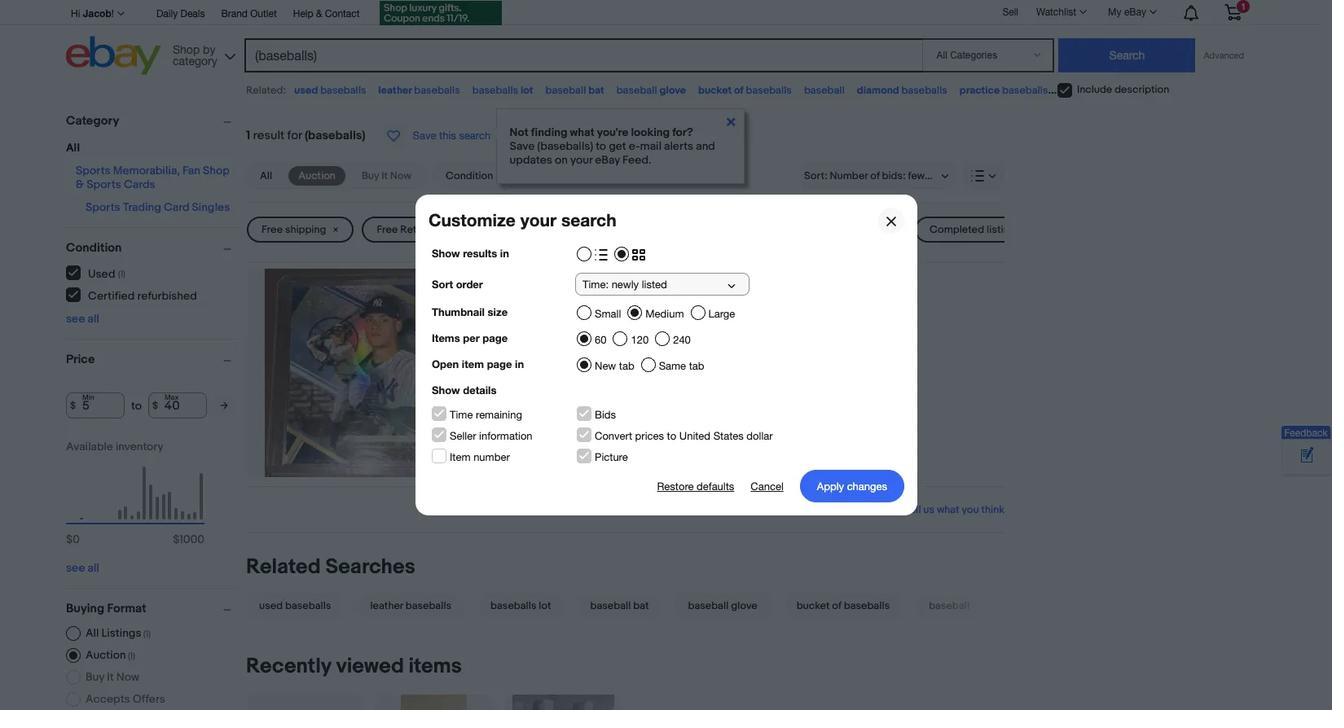 Task type: vqa. For each thing, say whether or not it's contained in the screenshot.
Buying
yes



Task type: locate. For each thing, give the bounding box(es) containing it.
see up price
[[66, 312, 85, 326]]

free down open item page in on the left of page
[[468, 372, 492, 388]]

all down buying
[[86, 627, 99, 640]]

save left the on
[[510, 139, 535, 153]]

now down (1) text field
[[116, 671, 139, 684]]

(1) left 50%
[[749, 334, 759, 350]]

free shipping link
[[247, 217, 354, 243]]

0 vertical spatial leather baseballs
[[378, 84, 460, 97]]

60
[[594, 334, 606, 346]]

0 horizontal spatial baseball link
[[804, 84, 845, 97]]

2 tab from the left
[[689, 360, 704, 372]]

show down open
[[431, 384, 460, 397]]

all down certified at left top
[[88, 312, 99, 326]]

see all button down certified at left top
[[66, 312, 99, 326]]

1 vertical spatial 1
[[468, 355, 472, 371]]

Maximum value $40 text field
[[148, 393, 207, 419]]

1 vertical spatial buy
[[86, 671, 104, 684]]

$14.99
[[468, 332, 530, 357]]

contact
[[325, 8, 360, 20]]

1 horizontal spatial glove
[[731, 600, 758, 613]]

your right the on
[[570, 153, 592, 167]]

for?
[[672, 125, 693, 139]]

restore defaults
[[657, 480, 734, 493]]

ebay inside not finding what you're looking for? save (baseballs) to get e-mail alerts and updates on your ebay feed.
[[595, 153, 620, 167]]

lot left baseball bat link at the bottom
[[539, 600, 551, 613]]

your inside dialog
[[520, 210, 556, 231]]

get the coupon image
[[379, 1, 501, 25]]

1000
[[180, 533, 205, 547]]

all for condition
[[88, 312, 99, 326]]

sell inside account navigation
[[1002, 6, 1018, 18]]

show results in
[[431, 247, 509, 260]]

0 horizontal spatial sell
[[468, 441, 488, 456]]

defaults
[[696, 480, 734, 493]]

25,
[[512, 269, 526, 282]]

1 horizontal spatial ebay
[[1124, 7, 1146, 18]]

customize your search dialog
[[0, 0, 1332, 710]]

dollar
[[746, 430, 772, 442]]

1 vertical spatial search
[[561, 210, 616, 231]]

certified
[[88, 289, 135, 303]]

in up oct
[[500, 247, 509, 260]]

1 horizontal spatial tab
[[689, 360, 704, 372]]

1 vertical spatial in
[[515, 358, 524, 371]]

used up certified at left top
[[88, 267, 115, 281]]

lot up not
[[521, 84, 533, 97]]

2 horizontal spatial all
[[260, 169, 272, 183]]

free returns
[[377, 223, 437, 236]]

1 vertical spatial items
[[409, 654, 462, 680]]

all down result
[[260, 169, 272, 183]]

feed.
[[623, 153, 651, 167]]

see all button down 0
[[66, 561, 99, 575]]

0 horizontal spatial your
[[520, 210, 556, 231]]

buy it now link
[[352, 166, 421, 186]]

1 horizontal spatial your
[[570, 153, 592, 167]]

auction for auction
[[298, 169, 336, 183]]

0 horizontal spatial save
[[413, 130, 436, 142]]

baseballs lot link
[[471, 593, 571, 619]]

1 horizontal spatial sell
[[1002, 6, 1018, 18]]

updates
[[510, 153, 552, 167]]

1 horizontal spatial search
[[561, 210, 616, 231]]

baseball glove link
[[668, 593, 777, 619]]

what right us
[[937, 504, 959, 517]]

shipping up "returns"
[[495, 372, 543, 388]]

free down all link
[[262, 223, 283, 236]]

(1) for used
[[118, 268, 125, 279]]

0 horizontal spatial of
[[734, 84, 744, 97]]

it up free returns
[[381, 169, 388, 183]]

save up buy it now link
[[413, 130, 436, 142]]

authenticity
[[483, 407, 552, 422]]

lot
[[521, 84, 533, 97], [539, 600, 551, 613]]

this inside button
[[439, 130, 456, 142]]

alerts
[[664, 139, 693, 153]]

1 vertical spatial baseball link
[[909, 593, 989, 619]]

0 horizontal spatial bat
[[588, 84, 604, 97]]

0 horizontal spatial used
[[88, 267, 115, 281]]

used down related
[[259, 600, 283, 613]]

to left maximum value $40 text box
[[131, 399, 142, 413]]

1 horizontal spatial items
[[573, 424, 604, 439]]

1 vertical spatial leather
[[370, 600, 403, 613]]

picture
[[594, 451, 628, 464]]

0 vertical spatial 1
[[246, 128, 250, 143]]

it down auction (1)
[[107, 671, 114, 684]]

all up buying
[[88, 561, 99, 575]]

tell us what you think link
[[905, 504, 1005, 517]]

1 vertical spatial used
[[88, 267, 115, 281]]

0 vertical spatial sell
[[1002, 6, 1018, 18]]

auction for auction (1)
[[86, 649, 126, 662]]

search for customize your search
[[561, 210, 616, 231]]

$5.00 to $40.00
[[488, 223, 564, 236]]

Auction selected text field
[[298, 169, 336, 183]]

ebay down "you're"
[[595, 153, 620, 167]]

inventory
[[116, 440, 164, 454]]

2 see all from the top
[[66, 561, 99, 575]]

us
[[923, 504, 935, 517]]

1 horizontal spatial all
[[86, 627, 99, 640]]

see all down certified at left top
[[66, 312, 99, 326]]

leather up save this search button
[[378, 84, 412, 97]]

watchlist
[[1036, 7, 1076, 18]]

1 horizontal spatial this
[[537, 441, 557, 456]]

item
[[461, 358, 484, 371]]

see all down 0
[[66, 561, 99, 575]]

sell left watchlist
[[1002, 6, 1018, 18]]

(1) down listings
[[128, 651, 135, 662]]

items per page
[[431, 332, 507, 345]]

save
[[413, 130, 436, 142], [510, 139, 535, 153]]

completed
[[930, 223, 984, 236]]

1 vertical spatial what
[[937, 504, 959, 517]]

0 horizontal spatial search
[[459, 130, 491, 142]]

1 horizontal spatial &
[[316, 8, 322, 20]]

sports trading card singles link
[[86, 200, 230, 214]]

$ up buying format dropdown button
[[173, 533, 180, 547]]

trading
[[123, 200, 161, 214]]

2021 topps gold label class 2 blue #43 aaron judge /99 image
[[264, 269, 436, 477]]

number
[[473, 451, 509, 464]]

show for show results in
[[431, 247, 460, 260]]

free
[[262, 223, 283, 236], [377, 223, 398, 236], [468, 372, 492, 388], [468, 390, 492, 405]]

0 vertical spatial all
[[66, 141, 80, 155]]

leather baseballs down searches
[[370, 600, 451, 613]]

1 vertical spatial page
[[487, 358, 512, 371]]

per
[[463, 332, 479, 345]]

items inside 'joschen_27 (1) 50% 1 bid free shipping free returns authenticity guarantee view similar active items sell one like this'
[[573, 424, 604, 439]]

2 see all button from the top
[[66, 561, 99, 575]]

prices
[[635, 430, 664, 442]]

1 vertical spatial ebay
[[595, 153, 620, 167]]

tooltip
[[496, 108, 744, 184]]

$ 0
[[66, 533, 80, 547]]

what left "you're"
[[570, 125, 595, 139]]

singles
[[192, 200, 230, 214]]

used
[[615, 223, 640, 236], [88, 267, 115, 281]]

aaron
[[724, 282, 761, 298]]

0 vertical spatial all
[[88, 312, 99, 326]]

outlet
[[250, 8, 277, 20]]

now down save this search button
[[390, 169, 411, 183]]

1 all from the top
[[88, 312, 99, 326]]

1 vertical spatial used
[[259, 600, 283, 613]]

of
[[734, 84, 744, 97], [832, 600, 842, 613]]

1 left the bid
[[468, 355, 472, 371]]

0 horizontal spatial what
[[570, 125, 595, 139]]

buy right auction 'text field'
[[362, 169, 379, 183]]

sort order
[[431, 278, 483, 291]]

free up time remaining on the bottom left of the page
[[468, 390, 492, 405]]

1 vertical spatial your
[[520, 210, 556, 231]]

2 all from the top
[[88, 561, 99, 575]]

None submit
[[1059, 38, 1196, 73]]

1 vertical spatial see
[[66, 561, 85, 575]]

what inside not finding what you're looking for? save (baseballs) to get e-mail alerts and updates on your ebay feed.
[[570, 125, 595, 139]]

used baseballs down related
[[259, 600, 331, 613]]

used right related:
[[294, 84, 318, 97]]

used baseballs up 1 result for (baseballs)
[[294, 84, 366, 97]]

1 vertical spatial bucket of baseballs
[[797, 600, 890, 613]]

1 vertical spatial &
[[76, 178, 84, 191]]

similar
[[498, 424, 534, 439]]

baseball glove inside baseball glove link
[[688, 600, 758, 613]]

label
[[576, 282, 611, 298]]

leather down searches
[[370, 600, 403, 613]]

2 show from the top
[[431, 384, 460, 397]]

auction down the all listings (1)
[[86, 649, 126, 662]]

1 horizontal spatial lot
[[539, 600, 551, 613]]

my ebay link
[[1099, 2, 1164, 22]]

used for used (1)
[[88, 267, 115, 281]]

(1)
[[118, 268, 125, 279], [749, 334, 759, 350], [143, 629, 151, 640], [128, 651, 135, 662]]

baseball glove
[[617, 84, 686, 97], [688, 600, 758, 613]]

sell down view
[[468, 441, 488, 456]]

0 vertical spatial of
[[734, 84, 744, 97]]

us only link
[[827, 217, 907, 243]]

0 vertical spatial baseball bat
[[545, 84, 604, 97]]

1 vertical spatial all
[[260, 169, 272, 183]]

items up same day ship moroccanoil volume shampoo and conditioner 8.5 fl oz duo 'image'
[[409, 654, 462, 680]]

ebay right the my at the top of the page
[[1124, 7, 1146, 18]]

brand outlet
[[221, 8, 277, 20]]

search down the on
[[561, 210, 616, 231]]

0 vertical spatial bucket
[[698, 84, 732, 97]]

duo moroccanoil extra volume shampoo and conditioner 2.4 oz fine to medium hair image
[[512, 695, 614, 710]]

all down category
[[66, 141, 80, 155]]

banner
[[66, 0, 1254, 79]]

think
[[981, 504, 1005, 517]]

sold  oct 25, 2023 2021 topps gold label class 2 blue #43 aaron judge /99 pre-owned
[[468, 269, 831, 318]]

this inside 'joschen_27 (1) 50% 1 bid free shipping free returns authenticity guarantee view similar active items sell one like this'
[[537, 441, 557, 456]]

0 vertical spatial see
[[66, 312, 85, 326]]

used inside used baseballs link
[[259, 600, 283, 613]]

see down 0
[[66, 561, 85, 575]]

(1) inside used (1)
[[118, 268, 125, 279]]

1 vertical spatial bat
[[633, 600, 649, 613]]

tab right same
[[689, 360, 704, 372]]

1 vertical spatial shipping
[[495, 372, 543, 388]]

(baseballs)
[[305, 128, 365, 143], [537, 139, 593, 153]]

1 horizontal spatial of
[[832, 600, 842, 613]]

for
[[287, 128, 302, 143]]

0 vertical spatial in
[[500, 247, 509, 260]]

1 see from the top
[[66, 312, 85, 326]]

1 see all button from the top
[[66, 312, 99, 326]]

1 show from the top
[[431, 247, 460, 260]]

page right per
[[482, 332, 507, 345]]

0 vertical spatial now
[[390, 169, 411, 183]]

this left not
[[439, 130, 456, 142]]

buy it now down auction (1)
[[86, 671, 139, 684]]

tab right the new
[[619, 360, 634, 372]]

& right help
[[316, 8, 322, 20]]

1 vertical spatial glove
[[731, 600, 758, 613]]

baseballs inside 'link'
[[406, 600, 451, 613]]

buy up accepts
[[86, 671, 104, 684]]

1 horizontal spatial bucket of baseballs
[[797, 600, 890, 613]]

0 vertical spatial ebay
[[1124, 7, 1146, 18]]

baseballs
[[320, 84, 366, 97], [414, 84, 460, 97], [472, 84, 518, 97], [746, 84, 792, 97], [902, 84, 947, 97], [1002, 84, 1048, 97], [1103, 84, 1148, 97], [285, 600, 331, 613], [406, 600, 451, 613], [491, 600, 537, 613], [844, 600, 890, 613]]

buying format
[[66, 601, 146, 617]]

to right $5.00
[[518, 223, 527, 236]]

tab for same tab
[[689, 360, 704, 372]]

1 vertical spatial all
[[88, 561, 99, 575]]

show
[[431, 247, 460, 260], [431, 384, 460, 397]]

items down guarantee
[[573, 424, 604, 439]]

information
[[479, 430, 532, 442]]

to inside not finding what you're looking for? save (baseballs) to get e-mail alerts and updates on your ebay feed.
[[596, 139, 606, 153]]

sports for sports memorabilia, fan shop & sports cards
[[76, 164, 110, 178]]

1 left result
[[246, 128, 250, 143]]

1 vertical spatial it
[[107, 671, 114, 684]]

shipping down "auction" link
[[285, 223, 326, 236]]

leather baseballs up save this search button
[[378, 84, 460, 97]]

page for item
[[487, 358, 512, 371]]

1 see all from the top
[[66, 312, 99, 326]]

(baseballs) right not
[[537, 139, 593, 153]]

auction down 1 result for (baseballs)
[[298, 169, 336, 183]]

1 vertical spatial buy it now
[[86, 671, 139, 684]]

1 vertical spatial this
[[537, 441, 557, 456]]

none submit inside banner
[[1059, 38, 1196, 73]]

search inside button
[[459, 130, 491, 142]]

bucket of baseballs
[[698, 84, 792, 97], [797, 600, 890, 613]]

(1) up certified refurbished link
[[118, 268, 125, 279]]

0 vertical spatial used
[[615, 223, 640, 236]]

2 see from the top
[[66, 561, 85, 575]]

daily deals
[[156, 8, 205, 20]]

category button
[[66, 113, 239, 129]]

$5.00 to $40.00 link
[[473, 217, 592, 243]]

1 horizontal spatial (baseballs)
[[537, 139, 593, 153]]

size
[[487, 306, 507, 319]]

1 tab from the left
[[619, 360, 634, 372]]

bid
[[474, 355, 492, 371]]

(1) inside auction (1)
[[128, 651, 135, 662]]

1 horizontal spatial auction
[[298, 169, 336, 183]]

0 horizontal spatial lot
[[521, 84, 533, 97]]

item
[[449, 451, 470, 464]]

0 horizontal spatial buy
[[86, 671, 104, 684]]

time
[[449, 409, 472, 421]]

this down active
[[537, 441, 557, 456]]

(baseballs) right for
[[305, 128, 365, 143]]

1 vertical spatial baseball bat
[[590, 600, 649, 613]]

0 vertical spatial baseball glove
[[617, 84, 686, 97]]

1 horizontal spatial baseball glove
[[688, 600, 758, 613]]

used up class
[[615, 223, 640, 236]]

search left not
[[459, 130, 491, 142]]

to right the "prices"
[[667, 430, 676, 442]]

convert prices to united states dollar
[[594, 430, 772, 442]]

0 horizontal spatial this
[[439, 130, 456, 142]]

1 vertical spatial auction
[[86, 649, 126, 662]]

leather baseballs inside 'link'
[[370, 600, 451, 613]]

& left 'cards'
[[76, 178, 84, 191]]

judge
[[764, 282, 805, 298]]

$ up buying
[[66, 533, 73, 547]]

0 vertical spatial shipping
[[285, 223, 326, 236]]

all
[[66, 141, 80, 155], [260, 169, 272, 183], [86, 627, 99, 640]]

completed listings link
[[915, 217, 1049, 243]]

(1) inside the all listings (1)
[[143, 629, 151, 640]]

show up sort
[[431, 247, 460, 260]]

save this search
[[413, 130, 491, 142]]

(1) inside 'joschen_27 (1) 50% 1 bid free shipping free returns authenticity guarantee view similar active items sell one like this'
[[749, 334, 759, 350]]

page down $14.99
[[487, 358, 512, 371]]

buy it now up free returns
[[362, 169, 411, 183]]

2 vertical spatial all
[[86, 627, 99, 640]]

0 vertical spatial search
[[459, 130, 491, 142]]

buy
[[362, 169, 379, 183], [86, 671, 104, 684]]

(1) right listings
[[143, 629, 151, 640]]

class
[[614, 282, 650, 298]]

0 vertical spatial baseball link
[[804, 84, 845, 97]]

1 horizontal spatial it
[[381, 169, 388, 183]]

0 vertical spatial &
[[316, 8, 322, 20]]

page for per
[[482, 332, 507, 345]]

in down $14.99
[[515, 358, 524, 371]]

1 vertical spatial leather baseballs
[[370, 600, 451, 613]]

to left the get
[[596, 139, 606, 153]]

your right $5.00
[[520, 210, 556, 231]]

0 vertical spatial buy it now
[[362, 169, 411, 183]]

search inside dialog
[[561, 210, 616, 231]]

0 vertical spatial see all button
[[66, 312, 99, 326]]

0 horizontal spatial (baseballs)
[[305, 128, 365, 143]]

1 horizontal spatial buy
[[362, 169, 379, 183]]

related
[[246, 555, 321, 580]]

1 horizontal spatial used
[[294, 84, 318, 97]]

0 horizontal spatial tab
[[619, 360, 634, 372]]

0 vertical spatial what
[[570, 125, 595, 139]]

new tab
[[594, 360, 634, 372]]

1 horizontal spatial bat
[[633, 600, 649, 613]]

1 vertical spatial baseball glove
[[688, 600, 758, 613]]

$ up inventory on the bottom left of the page
[[152, 400, 158, 412]]

0 vertical spatial show
[[431, 247, 460, 260]]

0 vertical spatial buy
[[362, 169, 379, 183]]



Task type: describe. For each thing, give the bounding box(es) containing it.
diamond baseballs
[[857, 84, 947, 97]]

(baseballs) inside not finding what you're looking for? save (baseballs) to get e-mail alerts and updates on your ebay feed.
[[537, 139, 593, 153]]

available inventory
[[66, 440, 164, 454]]

joschen_27
[[682, 334, 746, 350]]

seller information
[[449, 430, 532, 442]]

all for price
[[88, 561, 99, 575]]

 (1) Items text field
[[126, 651, 135, 662]]

Minimum value $5 text field
[[66, 393, 125, 419]]

1 vertical spatial bucket
[[797, 600, 830, 613]]

one
[[491, 441, 512, 456]]

1 horizontal spatial now
[[390, 169, 411, 183]]

get
[[609, 139, 626, 153]]

used for used
[[615, 223, 640, 236]]

recently viewed items
[[246, 654, 462, 680]]

practice
[[960, 84, 1000, 97]]

results
[[463, 247, 497, 260]]

looking
[[631, 125, 670, 139]]

0 horizontal spatial all
[[66, 141, 80, 155]]

leather baseballs link
[[351, 593, 471, 619]]

category
[[66, 113, 119, 129]]

see all button for condition
[[66, 312, 99, 326]]

auction (1)
[[86, 649, 135, 662]]

save this search button
[[375, 122, 496, 150]]

you
[[962, 504, 979, 517]]

1 vertical spatial used baseballs
[[259, 600, 331, 613]]

tell us what you think
[[905, 504, 1005, 517]]

apply changes
[[817, 480, 887, 493]]

view similar active items link
[[468, 424, 604, 439]]

1 horizontal spatial buy it now
[[362, 169, 411, 183]]

0 vertical spatial glove
[[660, 84, 686, 97]]

baseball bat inside baseball bat link
[[590, 600, 649, 613]]

0 horizontal spatial it
[[107, 671, 114, 684]]

0 horizontal spatial in
[[500, 247, 509, 260]]

searches
[[325, 555, 415, 580]]

diamond
[[857, 84, 899, 97]]

practice baseballs
[[960, 84, 1048, 97]]

free left returns
[[377, 223, 398, 236]]

1 vertical spatial lot
[[539, 600, 551, 613]]

0 horizontal spatial 1
[[246, 128, 250, 143]]

include
[[1077, 83, 1112, 96]]

recently
[[246, 654, 331, 680]]

mail
[[640, 139, 662, 153]]

ebay inside account navigation
[[1124, 7, 1146, 18]]

2021 topps gold label class 2 blue #43 aaron judge /99 link
[[468, 282, 1005, 303]]

0 vertical spatial it
[[381, 169, 388, 183]]

show details
[[431, 384, 496, 397]]

$ up available
[[70, 400, 76, 412]]

same day ship moroccanoil volume shampoo and conditioner 8.5 fl oz duo image
[[401, 695, 467, 710]]

medium
[[645, 308, 684, 320]]

used baseballs link
[[246, 593, 351, 619]]

to inside dialog
[[667, 430, 676, 442]]

save inside not finding what you're looking for? save (baseballs) to get e-mail alerts and updates on your ebay feed.
[[510, 139, 535, 153]]

0 horizontal spatial baseball glove
[[617, 84, 686, 97]]

my
[[1108, 7, 1122, 18]]

0 horizontal spatial bucket of baseballs
[[698, 84, 792, 97]]

certified refurbished
[[88, 289, 197, 303]]

same
[[658, 360, 686, 372]]

account navigation
[[66, 0, 1254, 28]]

#43
[[695, 282, 721, 298]]

your inside not finding what you're looking for? save (baseballs) to get e-mail alerts and updates on your ebay feed.
[[570, 153, 592, 167]]

leather inside 'link'
[[370, 600, 403, 613]]

baseball link for related searches
[[909, 593, 989, 619]]

listings
[[987, 223, 1021, 236]]

brand
[[221, 8, 248, 20]]

sports trading card singles
[[86, 200, 230, 214]]

joschen_27 (1) 50% 1 bid free shipping free returns authenticity guarantee view similar active items sell one like this
[[468, 334, 788, 456]]

(1) for auction
[[128, 651, 135, 662]]

tab for new tab
[[619, 360, 634, 372]]

small
[[594, 308, 621, 320]]

see for price
[[66, 561, 85, 575]]

daily
[[156, 8, 178, 20]]

shop
[[203, 164, 229, 178]]

all listings (1)
[[86, 627, 151, 640]]

my ebay
[[1108, 7, 1146, 18]]

all link
[[250, 166, 282, 186]]

1 vertical spatial of
[[832, 600, 842, 613]]

card
[[164, 200, 189, 214]]

0
[[73, 533, 80, 547]]

$40.00
[[530, 223, 564, 236]]

0 vertical spatial leather
[[378, 84, 412, 97]]

2021 topps gold label class 2 blue #43 aaron judge /99 heading
[[468, 282, 831, 298]]

open item page in
[[431, 358, 524, 371]]

see all for price
[[66, 561, 99, 575]]

buying format button
[[66, 601, 239, 617]]

save inside save this search button
[[413, 130, 436, 142]]

baseball link for related:
[[804, 84, 845, 97]]

changes
[[847, 480, 887, 493]]

same tab
[[658, 360, 704, 372]]

customize your search
[[428, 210, 616, 231]]

 (1) Items text field
[[141, 629, 151, 640]]

graph of available inventory between $5.0 and $40.0 image
[[66, 440, 205, 555]]

price button
[[66, 352, 239, 367]]

0 vertical spatial bat
[[588, 84, 604, 97]]

states
[[713, 430, 743, 442]]

1 inside 'joschen_27 (1) 50% 1 bid free shipping free returns authenticity guarantee view similar active items sell one like this'
[[468, 355, 472, 371]]

& inside sports memorabilia, fan shop & sports cards
[[76, 178, 84, 191]]

bids
[[594, 409, 616, 421]]

1 vertical spatial now
[[116, 671, 139, 684]]

0 vertical spatial used baseballs
[[294, 84, 366, 97]]

us
[[841, 223, 855, 236]]

united
[[679, 430, 710, 442]]

and
[[696, 139, 715, 153]]

condition
[[66, 240, 122, 256]]

free shipping
[[262, 223, 326, 236]]

0 horizontal spatial buy it now
[[86, 671, 139, 684]]

offers
[[133, 693, 165, 706]]

0 vertical spatial baseballs lot
[[472, 84, 533, 97]]

sell inside 'joschen_27 (1) 50% 1 bid free shipping free returns authenticity guarantee view similar active items sell one like this'
[[468, 441, 488, 456]]

show for show details
[[431, 384, 460, 397]]

see for condition
[[66, 312, 85, 326]]

you're
[[597, 125, 628, 139]]

rawlings
[[1060, 84, 1100, 97]]

not
[[510, 125, 529, 139]]

see all for condition
[[66, 312, 99, 326]]

(1) for joschen_27
[[749, 334, 759, 350]]

2021
[[468, 282, 497, 298]]

banner containing sell
[[66, 0, 1254, 79]]

what for you're
[[570, 125, 595, 139]]

sell one like this link
[[468, 441, 557, 456]]

sports for sports trading card singles
[[86, 200, 120, 214]]

search for save this search
[[459, 130, 491, 142]]

restore
[[657, 480, 693, 493]]

owned
[[491, 302, 532, 318]]

shipping inside 'joschen_27 (1) 50% 1 bid free shipping free returns authenticity guarantee view similar active items sell one like this'
[[495, 372, 543, 388]]

format
[[107, 601, 146, 617]]

& inside account navigation
[[316, 8, 322, 20]]

0 horizontal spatial bucket
[[698, 84, 732, 97]]

cards
[[124, 178, 155, 191]]

us only
[[841, 223, 879, 236]]

refurbished
[[137, 289, 197, 303]]

see all button for price
[[66, 561, 99, 575]]

Authenticity Guarantee text field
[[468, 406, 614, 423]]

1 vertical spatial baseballs lot
[[491, 600, 551, 613]]

fan
[[183, 164, 200, 178]]

2
[[653, 282, 661, 298]]

cancel
[[750, 480, 783, 493]]

your shopping cart contains 1 item image
[[1224, 4, 1243, 20]]

used (1)
[[88, 267, 125, 281]]

apply
[[817, 480, 844, 493]]

what for you
[[937, 504, 959, 517]]

price
[[66, 352, 95, 367]]

0 vertical spatial used
[[294, 84, 318, 97]]

tell
[[905, 504, 921, 517]]

listings
[[101, 627, 141, 640]]

tooltip containing not finding what you're looking for?
[[496, 108, 744, 184]]

large
[[708, 308, 735, 320]]

rawlings baseballs
[[1060, 84, 1148, 97]]

remaining
[[475, 409, 522, 421]]

0 vertical spatial lot
[[521, 84, 533, 97]]

completed listings
[[930, 223, 1021, 236]]

sports memorabilia, fan shop & sports cards
[[76, 164, 229, 191]]



